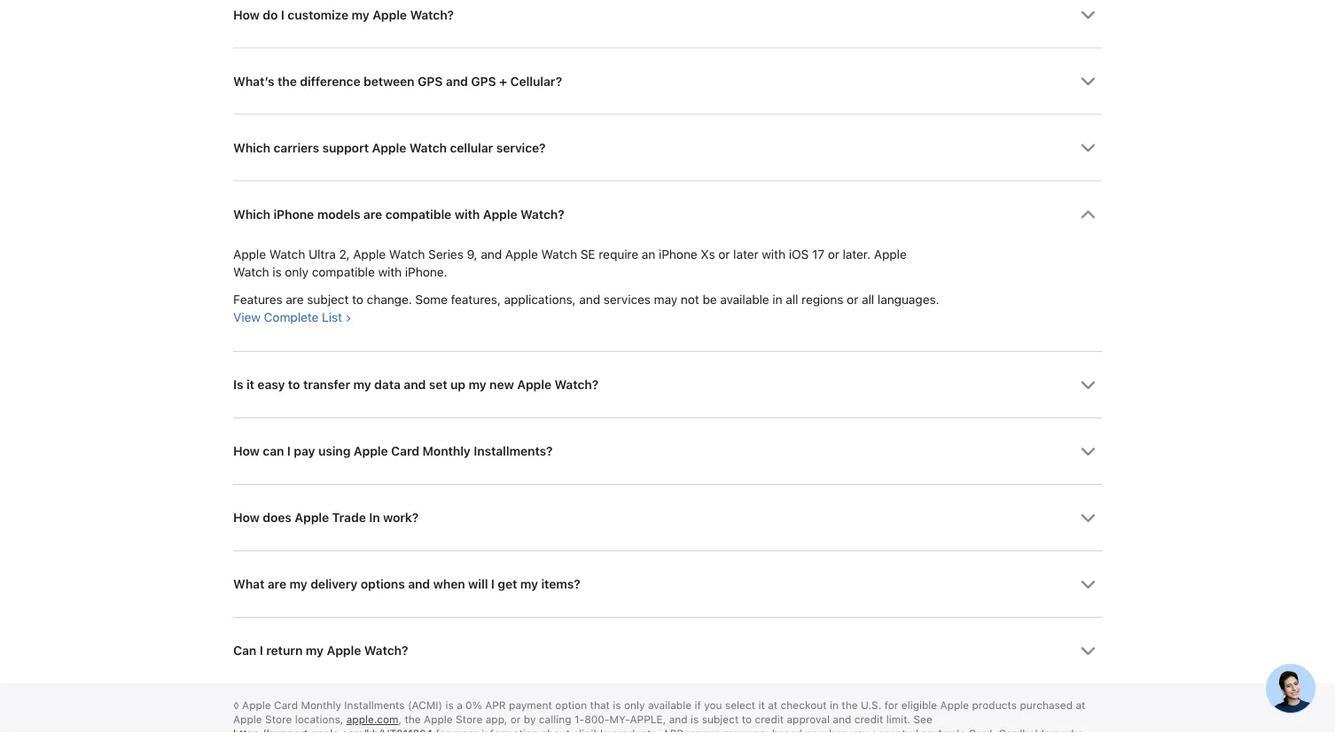 Task type: describe. For each thing, give the bounding box(es) containing it.
cellular
[[450, 140, 493, 155]]

how for how do i customize my apple watch?
[[233, 7, 260, 22]]

compatible inside dropdown button
[[385, 207, 452, 222]]

options
[[361, 577, 405, 592]]

chevrondown image for is it easy to transfer my data and set up my new apple watch?
[[1081, 378, 1096, 393]]

my right up
[[469, 377, 487, 393]]

which iphone models are compatible with apple watch? button
[[233, 181, 1102, 247]]

what's the difference between gps and gps + cellular? button
[[233, 48, 1102, 114]]

apple.com
[[347, 714, 399, 726]]

services
[[604, 292, 651, 307]]

view complete list link
[[233, 310, 351, 325]]

which iphone models are compatible with apple watch?
[[233, 207, 564, 222]]

features,
[[451, 292, 501, 307]]

how do i customize my apple watch? button
[[233, 0, 1102, 47]]

between
[[364, 74, 415, 89]]

to for easy
[[288, 377, 300, 393]]

iphone xs
[[659, 247, 715, 262]]

1 all from the left
[[786, 292, 798, 307]]

chevrondown image for how does apple trade in work?
[[1081, 511, 1096, 526]]

using
[[318, 444, 351, 459]]

my left data
[[353, 377, 371, 393]]

which for which iphone models are compatible with apple watch?
[[233, 207, 270, 222]]

2 gps from the left
[[471, 74, 496, 89]]

may
[[654, 292, 678, 307]]

my right 'return'
[[306, 644, 324, 659]]

watch? down options
[[364, 644, 408, 659]]

0 horizontal spatial or
[[718, 247, 730, 262]]

service?
[[496, 140, 546, 155]]

will
[[468, 577, 488, 592]]

main content containing how do i customize my apple watch?
[[0, 0, 1336, 714]]

not
[[681, 292, 699, 307]]

only
[[285, 265, 309, 280]]

what are my delivery options and when will i get my items? button
[[233, 552, 1102, 617]]

how can i pay using apple card monthly installments? button
[[233, 419, 1102, 484]]

2 horizontal spatial with
[[762, 247, 786, 262]]

1 vertical spatial watch
[[269, 247, 305, 262]]

apple up features
[[233, 247, 266, 262]]

transfer
[[303, 377, 350, 393]]

chevrondown image for which carriers support apple watch cellular service?
[[1081, 140, 1096, 156]]

change.
[[367, 292, 412, 307]]

and inside apple watch ultra 2, apple watch series 9, and apple watch se require an iphone xs or later with ios 17 or later.  apple watch is only compatible with iphone.
[[481, 247, 502, 262]]

how does apple trade in work? button
[[233, 485, 1102, 551]]

apple watch
[[353, 247, 425, 262]]

list containing how do i customize my apple watch?
[[233, 0, 1102, 684]]

iphone
[[274, 207, 314, 222]]

list
[[322, 310, 342, 325]]

subject
[[307, 292, 349, 307]]

and inside 'dropdown button'
[[446, 74, 468, 89]]

are for delivery
[[268, 577, 286, 592]]

card
[[391, 444, 419, 459]]

apple right 'return'
[[327, 644, 361, 659]]

chevrondown image for cellular?
[[1081, 74, 1096, 89]]

support
[[322, 140, 369, 155]]

apple right support
[[372, 140, 406, 155]]

are for to
[[286, 292, 304, 307]]

ios 17
[[789, 247, 825, 262]]

what's
[[233, 74, 274, 89]]

iphone.
[[405, 265, 447, 280]]

the
[[278, 74, 297, 89]]

do
[[263, 7, 278, 22]]

in
[[369, 511, 380, 526]]

can i return my apple watch? button
[[233, 618, 1102, 684]]

later.
[[843, 247, 871, 262]]

new
[[490, 377, 514, 393]]

applications,
[[504, 292, 576, 307]]

1 gps from the left
[[418, 74, 443, 89]]

how can i pay using apple card monthly installments?
[[233, 444, 553, 459]]

watch? up apple watch se
[[521, 207, 564, 222]]

watch inside dropdown button
[[409, 140, 447, 155]]

in
[[773, 292, 783, 307]]

languages.
[[878, 292, 940, 307]]

and left "set"
[[404, 377, 426, 393]]

apple.com link
[[347, 714, 399, 726]]

ultra
[[309, 247, 336, 262]]

set
[[429, 377, 447, 393]]

chevrondown image for i
[[1081, 577, 1096, 593]]

and inside features are subject to change. some features, applications, and services may not be available in all regions or all languages. view complete list
[[579, 292, 600, 307]]

how for how can i pay using apple card monthly installments?
[[233, 444, 260, 459]]

carriers
[[274, 140, 319, 155]]

get
[[498, 577, 517, 592]]

apple right later.
[[874, 247, 907, 262]]

customize
[[288, 7, 349, 22]]

require
[[599, 247, 639, 262]]

installments?
[[474, 444, 553, 459]]

can i return my apple watch?
[[233, 644, 408, 659]]

some
[[415, 292, 448, 307]]

2 all from the left
[[862, 292, 875, 307]]

an
[[642, 247, 656, 262]]

what are my delivery options and when will i get my items?
[[233, 577, 581, 592]]

series
[[428, 247, 464, 262]]

2 vertical spatial with
[[378, 265, 402, 280]]



Task type: locate. For each thing, give the bounding box(es) containing it.
are right what
[[268, 577, 286, 592]]

watch up only
[[269, 247, 305, 262]]

0 vertical spatial to
[[352, 292, 363, 307]]

to right subject
[[352, 292, 363, 307]]

watch
[[409, 140, 447, 155], [269, 247, 305, 262], [233, 265, 269, 280]]

with
[[455, 207, 480, 222], [762, 247, 786, 262], [378, 265, 402, 280]]

regions
[[802, 292, 844, 307]]

are up view complete list link
[[286, 292, 304, 307]]

3 chevrondown image from the top
[[1081, 511, 1096, 526]]

list
[[233, 0, 1102, 684]]

1 vertical spatial compatible
[[312, 265, 375, 280]]

how do i customize my apple watch?
[[233, 7, 454, 22]]

and left +
[[446, 74, 468, 89]]

trade
[[332, 511, 366, 526]]

1 chevrondown image from the top
[[1081, 140, 1096, 156]]

which inside list item
[[233, 207, 270, 222]]

which carriers support apple watch cellular service?
[[233, 140, 546, 155]]

or right regions
[[847, 292, 859, 307]]

apple up apple watch se
[[483, 207, 517, 222]]

which carriers support apple watch cellular service? button
[[233, 115, 1102, 180]]

cellular?
[[510, 74, 562, 89]]

watch?
[[410, 7, 454, 22], [521, 207, 564, 222], [555, 377, 599, 393], [364, 644, 408, 659]]

1 vertical spatial are
[[286, 292, 304, 307]]

watch? up 'what's the difference between gps and gps + cellular?'
[[410, 7, 454, 22]]

1 chevrondown image from the top
[[1081, 7, 1096, 23]]

it
[[246, 377, 254, 393]]

1 horizontal spatial all
[[862, 292, 875, 307]]

features
[[233, 292, 283, 307]]

chevrondown image
[[1081, 140, 1096, 156], [1081, 378, 1096, 393], [1081, 511, 1096, 526], [1081, 644, 1096, 659]]

watch left cellular
[[409, 140, 447, 155]]

return
[[266, 644, 303, 659]]

1 horizontal spatial with
[[455, 207, 480, 222]]

is it easy to transfer my data and set up my new apple watch?
[[233, 377, 599, 393]]

1 horizontal spatial or
[[828, 247, 840, 262]]

chevrondown image inside how does apple trade in work? dropdown button
[[1081, 511, 1096, 526]]

apple left card
[[354, 444, 388, 459]]

1 vertical spatial how
[[233, 444, 260, 459]]

2 how from the top
[[233, 444, 260, 459]]

and
[[446, 74, 468, 89], [481, 247, 502, 262], [579, 292, 600, 307], [404, 377, 426, 393], [408, 577, 430, 592]]

chevrondown image for can i return my apple watch?
[[1081, 644, 1096, 659]]

which
[[233, 140, 270, 155], [233, 207, 270, 222]]

i
[[281, 7, 284, 22], [287, 444, 291, 459], [491, 577, 495, 592], [260, 644, 263, 659]]

my right get
[[520, 577, 538, 592]]

features are subject to change. some features, applications, and services may not be available in all regions or all languages. view complete list
[[233, 292, 940, 325]]

1 horizontal spatial to
[[352, 292, 363, 307]]

are inside features are subject to change. some features, applications, and services may not be available in all regions or all languages. view complete list
[[286, 292, 304, 307]]

compatible inside apple watch ultra 2, apple watch series 9, and apple watch se require an iphone xs or later with ios 17 or later.  apple watch is only compatible with iphone.
[[312, 265, 375, 280]]

chevrondown image
[[1081, 7, 1096, 23], [1081, 74, 1096, 89], [1081, 207, 1096, 222], [1081, 444, 1096, 460], [1081, 577, 1096, 593]]

0 horizontal spatial gps
[[418, 74, 443, 89]]

gps left +
[[471, 74, 496, 89]]

or left 'later'
[[718, 247, 730, 262]]

0 vertical spatial which
[[233, 140, 270, 155]]

compatible
[[385, 207, 452, 222], [312, 265, 375, 280]]

0 vertical spatial are
[[363, 207, 382, 222]]

what
[[233, 577, 264, 592]]

3 how from the top
[[233, 511, 260, 526]]

to right the easy
[[288, 377, 300, 393]]

0 horizontal spatial with
[[378, 265, 402, 280]]

to inside features are subject to change. some features, applications, and services may not be available in all regions or all languages. view complete list
[[352, 292, 363, 307]]

is
[[233, 377, 243, 393]]

view
[[233, 310, 261, 325]]

to inside dropdown button
[[288, 377, 300, 393]]

list item containing which iphone models are compatible with apple watch?
[[233, 180, 1102, 351]]

and right 9,
[[481, 247, 502, 262]]

can
[[233, 644, 256, 659]]

later
[[733, 247, 759, 262]]

2 chevrondown image from the top
[[1081, 74, 1096, 89]]

chevrondown image inside how do i customize my apple watch? dropdown button
[[1081, 7, 1096, 23]]

0 horizontal spatial compatible
[[312, 265, 375, 280]]

available
[[720, 292, 769, 307]]

1 vertical spatial to
[[288, 377, 300, 393]]

difference
[[300, 74, 361, 89]]

1 horizontal spatial compatible
[[385, 207, 452, 222]]

how left does
[[233, 511, 260, 526]]

+
[[499, 74, 507, 89]]

how does apple trade in work?
[[233, 511, 419, 526]]

0 vertical spatial watch
[[409, 140, 447, 155]]

pay
[[294, 444, 315, 459]]

all right in
[[786, 292, 798, 307]]

◊
[[233, 699, 239, 712]]

is
[[272, 265, 282, 280]]

how for how does apple trade in work?
[[233, 511, 260, 526]]

apple up between
[[373, 7, 407, 22]]

apple right does
[[295, 511, 329, 526]]

4 chevrondown image from the top
[[1081, 444, 1096, 460]]

0 vertical spatial how
[[233, 7, 260, 22]]

data
[[374, 377, 401, 393]]

chevrondown image inside which iphone models are compatible with apple watch? dropdown button
[[1081, 207, 1096, 222]]

to for subject
[[352, 292, 363, 307]]

1 vertical spatial with
[[762, 247, 786, 262]]

and left when
[[408, 577, 430, 592]]

my left delivery on the bottom left of page
[[290, 577, 307, 592]]

how left do
[[233, 7, 260, 22]]

or left later.
[[828, 247, 840, 262]]

chevrondown image inside which carriers support apple watch cellular service? dropdown button
[[1081, 140, 1096, 156]]

2,
[[339, 247, 350, 262]]

which left "iphone"
[[233, 207, 270, 222]]

work?
[[383, 511, 419, 526]]

◊ apple.com
[[233, 699, 399, 726]]

can
[[263, 444, 284, 459]]

chevrondown image inside how can i pay using apple card monthly installments? dropdown button
[[1081, 444, 1096, 460]]

main content
[[0, 0, 1336, 714]]

9,
[[467, 247, 478, 262]]

complete
[[264, 310, 319, 325]]

with down apple watch
[[378, 265, 402, 280]]

list item
[[233, 180, 1102, 351]]

with right 'later'
[[762, 247, 786, 262]]

0 vertical spatial compatible
[[385, 207, 452, 222]]

2 vertical spatial how
[[233, 511, 260, 526]]

are right models
[[363, 207, 382, 222]]

apple watch ultra 2, apple watch series 9, and apple watch se require an iphone xs or later with ios 17 or later.  apple watch is only compatible with iphone.
[[233, 247, 907, 280]]

to
[[352, 292, 363, 307], [288, 377, 300, 393]]

compatible up series
[[385, 207, 452, 222]]

which left carriers
[[233, 140, 270, 155]]

apple right the new
[[517, 377, 552, 393]]

5 chevrondown image from the top
[[1081, 577, 1096, 593]]

models
[[317, 207, 360, 222]]

1 vertical spatial which
[[233, 207, 270, 222]]

watch left is
[[233, 265, 269, 280]]

4 chevrondown image from the top
[[1081, 644, 1096, 659]]

be
[[703, 292, 717, 307]]

0 horizontal spatial to
[[288, 377, 300, 393]]

with up 9,
[[455, 207, 480, 222]]

2 vertical spatial are
[[268, 577, 286, 592]]

0 horizontal spatial all
[[786, 292, 798, 307]]

1 which from the top
[[233, 140, 270, 155]]

items?
[[541, 577, 581, 592]]

or
[[718, 247, 730, 262], [828, 247, 840, 262], [847, 292, 859, 307]]

1 how from the top
[[233, 7, 260, 22]]

my
[[352, 7, 369, 22], [353, 377, 371, 393], [469, 377, 487, 393], [290, 577, 307, 592], [520, 577, 538, 592], [306, 644, 324, 659]]

delivery
[[311, 577, 358, 592]]

with inside dropdown button
[[455, 207, 480, 222]]

how
[[233, 7, 260, 22], [233, 444, 260, 459], [233, 511, 260, 526]]

chevrondown image inside can i return my apple watch? dropdown button
[[1081, 644, 1096, 659]]

watch? right the new
[[555, 377, 599, 393]]

3 chevrondown image from the top
[[1081, 207, 1096, 222]]

compatible down 2,
[[312, 265, 375, 280]]

gps right between
[[418, 74, 443, 89]]

1 horizontal spatial gps
[[471, 74, 496, 89]]

all left languages.
[[862, 292, 875, 307]]

chevrondown image for installments?
[[1081, 444, 1096, 460]]

up
[[450, 377, 466, 393]]

chevrondown image inside is it easy to transfer my data and set up my new apple watch? dropdown button
[[1081, 378, 1096, 393]]

which for which carriers support apple watch cellular service?
[[233, 140, 270, 155]]

how left can
[[233, 444, 260, 459]]

apple watch se
[[505, 247, 595, 262]]

chevrondown image inside what's the difference between gps and gps + cellular? 'dropdown button'
[[1081, 74, 1096, 89]]

what's the difference between gps and gps + cellular?
[[233, 74, 562, 89]]

2 horizontal spatial or
[[847, 292, 859, 307]]

and left services
[[579, 292, 600, 307]]

2 which from the top
[[233, 207, 270, 222]]

when
[[433, 577, 465, 592]]

monthly
[[423, 444, 471, 459]]

2 chevrondown image from the top
[[1081, 378, 1096, 393]]

or inside features are subject to change. some features, applications, and services may not be available in all regions or all languages. view complete list
[[847, 292, 859, 307]]

chevrondown image inside what are my delivery options and when will i get my items? dropdown button
[[1081, 577, 1096, 593]]

my right "customize"
[[352, 7, 369, 22]]

apple
[[373, 7, 407, 22], [372, 140, 406, 155], [483, 207, 517, 222], [233, 247, 266, 262], [874, 247, 907, 262], [517, 377, 552, 393], [354, 444, 388, 459], [295, 511, 329, 526], [327, 644, 361, 659]]

easy
[[257, 377, 285, 393]]

does
[[263, 511, 292, 526]]

is it easy to transfer my data and set up my new apple watch? button
[[233, 352, 1102, 418]]

0 vertical spatial with
[[455, 207, 480, 222]]

2 vertical spatial watch
[[233, 265, 269, 280]]



Task type: vqa. For each thing, say whether or not it's contained in the screenshot.
third How from the bottom of the 'list' containing How do I customize my Apple Watch?
yes



